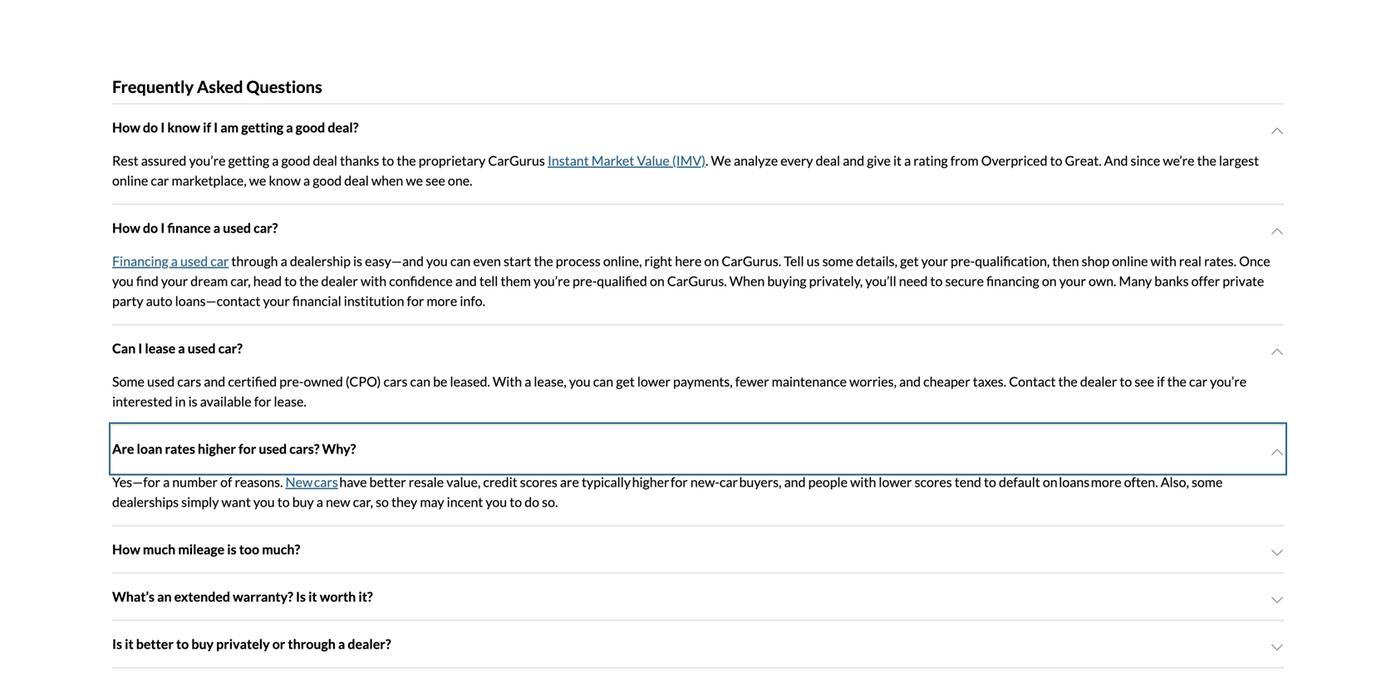 Task type: describe. For each thing, give the bounding box(es) containing it.
(imv)
[[673, 153, 706, 169]]

even
[[473, 253, 501, 269]]

many
[[1120, 273, 1153, 289]]

banks
[[1155, 273, 1190, 289]]

is for dealership
[[353, 253, 363, 269]]

getting inside dropdown button
[[241, 119, 284, 136]]

worth
[[320, 589, 356, 605]]

0 vertical spatial you're
[[189, 153, 226, 169]]

too
[[239, 542, 260, 558]]

0 horizontal spatial can
[[410, 374, 431, 390]]

finance
[[167, 220, 211, 236]]

much?
[[262, 542, 300, 558]]

largest
[[1220, 153, 1260, 169]]

cars?
[[290, 441, 320, 457]]

if inside dropdown button
[[203, 119, 211, 136]]

and up available
[[204, 374, 226, 390]]

or
[[272, 636, 285, 653]]

dealer?
[[348, 636, 391, 653]]

info.
[[460, 293, 486, 309]]

know inside dropdown button
[[167, 119, 200, 136]]

how for how do i finance a used car?
[[112, 220, 140, 236]]

marketplace,
[[172, 173, 247, 189]]

do inside have better resale value, credit scores are typically higher for new-car buyers, and people with lower scores tend to default on loans more often. also, some dealerships simply want you to buy a new car, so they may incent you to do so.
[[525, 494, 540, 511]]

through inside dropdown button
[[288, 636, 336, 653]]

it inside . we analyze every deal and give it a rating from overpriced to great. and since we're the largest online car marketplace, we know a good deal when we see one.
[[894, 153, 902, 169]]

rates.
[[1205, 253, 1237, 269]]

since
[[1131, 153, 1161, 169]]

how do i know if i am getting a good deal? button
[[112, 104, 1285, 151]]

how for how much mileage is too much?
[[112, 542, 140, 558]]

your down then
[[1060, 273, 1087, 289]]

reasons.
[[235, 474, 283, 491]]

car inside some used cars and certified pre-owned (cpo) cars can be leased. with a lease, you can get lower payments, fewer maintenance worries, and cheaper taxes. contact the dealer to see if the car you're interested in is available for lease.
[[1190, 374, 1208, 390]]

find
[[136, 273, 159, 289]]

online inside . we analyze every deal and give it a rating from overpriced to great. and since we're the largest online car marketplace, we know a good deal when we see one.
[[112, 173, 148, 189]]

1 vertical spatial cargurus.
[[668, 273, 727, 289]]

lease.
[[274, 394, 307, 410]]

am
[[221, 119, 239, 136]]

1 vertical spatial with
[[361, 273, 387, 289]]

maintenance
[[772, 374, 847, 390]]

higher
[[198, 441, 236, 457]]

1 vertical spatial getting
[[228, 153, 270, 169]]

start
[[504, 253, 532, 269]]

car inside . we analyze every deal and give it a rating from overpriced to great. and since we're the largest online car marketplace, we know a good deal when we see one.
[[151, 173, 169, 189]]

for inside some used cars and certified pre-owned (cpo) cars can be leased. with a lease, you can get lower payments, fewer maintenance worries, and cheaper taxes. contact the dealer to see if the car you're interested in is available for lease.
[[254, 394, 271, 410]]

rest
[[112, 153, 139, 169]]

default
[[999, 474, 1041, 491]]

a right financing
[[171, 253, 178, 269]]

2 horizontal spatial can
[[593, 374, 614, 390]]

what's an extended warranty? is it worth it? button
[[112, 574, 1285, 621]]

warranty?
[[233, 589, 293, 605]]

need
[[900, 273, 928, 289]]

tell
[[480, 273, 498, 289]]

value,
[[447, 474, 481, 491]]

frequently asked questions
[[112, 77, 322, 97]]

with
[[493, 374, 522, 390]]

for inside through a dealership is easy—and you can even start the process online, right here on cargurus. tell us some details, get your pre-qualification, then shop online with real rates. once you find your dream car, head to the dealer with confidence and tell them you're pre-qualified on cargurus. when buying privately, you'll need to secure financing on your own. many banks offer private party auto loans—contact your financial institution for more info.
[[407, 293, 424, 309]]

2 horizontal spatial on
[[1043, 273, 1057, 289]]

a left rating
[[905, 153, 912, 169]]

tell
[[784, 253, 805, 269]]

a left when
[[304, 173, 310, 189]]

chevron down image for car?
[[1271, 225, 1285, 238]]

us
[[807, 253, 820, 269]]

a right finance
[[214, 220, 221, 236]]

tend
[[955, 474, 982, 491]]

instant
[[548, 153, 589, 169]]

questions
[[246, 77, 322, 97]]

how for how do i know if i am getting a good deal?
[[112, 119, 140, 136]]

how do i finance a used car?
[[112, 220, 278, 236]]

your down 'head'
[[263, 293, 290, 309]]

i left am
[[214, 119, 218, 136]]

to inside dropdown button
[[176, 636, 189, 653]]

1 horizontal spatial on
[[705, 253, 719, 269]]

what's an extended warranty? is it worth it?
[[112, 589, 373, 605]]

a right lease
[[178, 340, 185, 357]]

buy inside have better resale value, credit scores are typically higher for new-car buyers, and people with lower scores tend to default on loans more often. also, some dealerships simply want you to buy a new car, so they may incent you to do so.
[[292, 494, 314, 511]]

people
[[809, 474, 848, 491]]

and left cheaper
[[900, 374, 921, 390]]

qualified
[[597, 273, 648, 289]]

can inside through a dealership is easy—and you can even start the process online, right here on cargurus. tell us some details, get your pre-qualification, then shop online with real rates. once you find your dream car, head to the dealer with confidence and tell them you're pre-qualified on cargurus. when buying privately, you'll need to secure financing on your own. many banks offer private party auto loans—contact your financial institution for more info.
[[451, 253, 471, 269]]

a inside have better resale value, credit scores are typically higher for new-car buyers, and people with lower scores tend to default on loans more often. also, some dealerships simply want you to buy a new car, so they may incent you to do so.
[[317, 494, 323, 511]]

2 horizontal spatial with
[[1151, 253, 1177, 269]]

used right lease
[[188, 340, 216, 357]]

used up dream
[[180, 253, 208, 269]]

new cars link
[[286, 474, 338, 491]]

0 vertical spatial cargurus.
[[722, 253, 782, 269]]

want
[[222, 494, 251, 511]]

(cpo)
[[346, 374, 381, 390]]

chevron down image inside how much mileage is too much? dropdown button
[[1271, 547, 1285, 560]]

why?
[[322, 441, 356, 457]]

on loans more
[[1043, 474, 1122, 491]]

typically higher for
[[582, 474, 688, 491]]

an
[[157, 589, 172, 605]]

the inside . we analyze every deal and give it a rating from overpriced to great. and since we're the largest online car marketplace, we know a good deal when we see one.
[[1198, 153, 1217, 169]]

a inside some used cars and certified pre-owned (cpo) cars can be leased. with a lease, you can get lower payments, fewer maintenance worries, and cheaper taxes. contact the dealer to see if the car you're interested in is available for lease.
[[525, 374, 532, 390]]

you're inside some used cars and certified pre-owned (cpo) cars can be leased. with a lease, you can get lower payments, fewer maintenance worries, and cheaper taxes. contact the dealer to see if the car you're interested in is available for lease.
[[1211, 374, 1247, 390]]

pre- inside some used cars and certified pre-owned (cpo) cars can be leased. with a lease, you can get lower payments, fewer maintenance worries, and cheaper taxes. contact the dealer to see if the car you're interested in is available for lease.
[[280, 374, 304, 390]]

have
[[340, 474, 367, 491]]

you down reasons.
[[253, 494, 275, 511]]

and inside have better resale value, credit scores are typically higher for new-car buyers, and people with lower scores tend to default on loans more often. also, some dealerships simply want you to buy a new car, so they may incent you to do so.
[[785, 474, 806, 491]]

when
[[730, 273, 765, 289]]

institution
[[344, 293, 405, 309]]

1 horizontal spatial car?
[[254, 220, 278, 236]]

so
[[376, 494, 389, 511]]

used right finance
[[223, 220, 251, 236]]

can i lease a used car?
[[112, 340, 243, 357]]

is inside some used cars and certified pre-owned (cpo) cars can be leased. with a lease, you can get lower payments, fewer maintenance worries, and cheaper taxes. contact the dealer to see if the car you're interested in is available for lease.
[[188, 394, 198, 410]]

chevron down image
[[1271, 641, 1285, 655]]

do for finance
[[143, 220, 158, 236]]

good inside dropdown button
[[296, 119, 325, 136]]

1 horizontal spatial deal
[[344, 173, 369, 189]]

2 scores from the left
[[915, 474, 953, 491]]

are
[[112, 441, 134, 457]]

resale
[[409, 474, 444, 491]]

you up party
[[112, 273, 134, 289]]

proprietary
[[419, 153, 486, 169]]

dealer inside through a dealership is easy—and you can even start the process online, right here on cargurus. tell us some details, get your pre-qualification, then shop online with real rates. once you find your dream car, head to the dealer with confidence and tell them you're pre-qualified on cargurus. when buying privately, you'll need to secure financing on your own. many banks offer private party auto loans—contact your financial institution for more info.
[[321, 273, 358, 289]]

often.
[[1125, 474, 1159, 491]]

2 horizontal spatial deal
[[816, 153, 841, 169]]

lease,
[[534, 374, 567, 390]]

some inside have better resale value, credit scores are typically higher for new-car buyers, and people with lower scores tend to default on loans more often. also, some dealerships simply want you to buy a new car, so they may incent you to do so.
[[1192, 474, 1223, 491]]

are loan rates higher for used cars? why? button
[[112, 426, 1285, 473]]

qualification,
[[976, 253, 1050, 269]]

easy—and
[[365, 253, 424, 269]]

2 cars from the left
[[384, 374, 408, 390]]

process
[[556, 253, 601, 269]]

is it better to buy privately or through a dealer? button
[[112, 622, 1285, 668]]

through inside through a dealership is easy—and you can even start the process online, right here on cargurus. tell us some details, get your pre-qualification, then shop online with real rates. once you find your dream car, head to the dealer with confidence and tell them you're pre-qualified on cargurus. when buying privately, you'll need to secure financing on your own. many banks offer private party auto loans—contact your financial institution for more info.
[[231, 253, 278, 269]]

used left cars? on the bottom left of the page
[[259, 441, 287, 457]]

car, inside have better resale value, credit scores are typically higher for new-car buyers, and people with lower scores tend to default on loans more often. also, some dealerships simply want you to buy a new car, so they may incent you to do so.
[[353, 494, 373, 511]]

1 vertical spatial car
[[211, 253, 229, 269]]

a left number at bottom
[[163, 474, 170, 491]]

they
[[392, 494, 418, 511]]

once
[[1240, 253, 1271, 269]]

assured
[[141, 153, 187, 169]]

1 vertical spatial it
[[309, 589, 317, 605]]

offer
[[1192, 273, 1221, 289]]

may
[[420, 494, 444, 511]]

know inside . we analyze every deal and give it a rating from overpriced to great. and since we're the largest online car marketplace, we know a good deal when we see one.
[[269, 173, 301, 189]]

incent
[[447, 494, 483, 511]]

a down "questions" at left top
[[286, 119, 293, 136]]

be
[[433, 374, 448, 390]]

and inside . we analyze every deal and give it a rating from overpriced to great. and since we're the largest online car marketplace, we know a good deal when we see one.
[[843, 153, 865, 169]]

one.
[[448, 173, 473, 189]]

buy inside the is it better to buy privately or through a dealer? dropdown button
[[192, 636, 214, 653]]

car, inside through a dealership is easy—and you can even start the process online, right here on cargurus. tell us some details, get your pre-qualification, then shop online with real rates. once you find your dream car, head to the dealer with confidence and tell them you're pre-qualified on cargurus. when buying privately, you'll need to secure financing on your own. many banks offer private party auto loans—contact your financial institution for more info.
[[231, 273, 251, 289]]



Task type: locate. For each thing, give the bounding box(es) containing it.
know down how do i know if i am getting a good deal?
[[269, 173, 301, 189]]

rest assured you're getting a good deal thanks to the proprietary cargurus instant market value (imv)
[[112, 153, 706, 169]]

chevron down image
[[1271, 124, 1285, 138], [1271, 225, 1285, 238], [1271, 345, 1285, 359], [1271, 446, 1285, 459], [1271, 547, 1285, 560], [1271, 594, 1285, 607]]

do up assured
[[143, 119, 158, 136]]

yes—for
[[112, 474, 160, 491]]

0 horizontal spatial buy
[[192, 636, 214, 653]]

is inside dropdown button
[[227, 542, 237, 558]]

right
[[645, 253, 673, 269]]

car? up certified
[[218, 340, 243, 357]]

cars
[[177, 374, 201, 390], [384, 374, 408, 390]]

1 vertical spatial some
[[1192, 474, 1223, 491]]

0 vertical spatial buy
[[292, 494, 314, 511]]

you're inside through a dealership is easy—and you can even start the process online, right here on cargurus. tell us some details, get your pre-qualification, then shop online with real rates. once you find your dream car, head to the dealer with confidence and tell them you're pre-qualified on cargurus. when buying privately, you'll need to secure financing on your own. many banks offer private party auto loans—contact your financial institution for more info.
[[534, 273, 570, 289]]

some inside through a dealership is easy—and you can even start the process online, right here on cargurus. tell us some details, get your pre-qualification, then shop online with real rates. once you find your dream car, head to the dealer with confidence and tell them you're pre-qualified on cargurus. when buying privately, you'll need to secure financing on your own. many banks offer private party auto loans—contact your financial institution for more info.
[[823, 253, 854, 269]]

online,
[[604, 253, 642, 269]]

0 vertical spatial know
[[167, 119, 200, 136]]

we down rest assured you're getting a good deal thanks to the proprietary cargurus instant market value (imv) on the top
[[406, 173, 423, 189]]

chevron down image for am
[[1271, 124, 1285, 138]]

chevron down image inside the can i lease a used car? dropdown button
[[1271, 345, 1285, 359]]

0 horizontal spatial lower
[[638, 374, 671, 390]]

1 horizontal spatial is
[[227, 542, 237, 558]]

lower right people
[[879, 474, 913, 491]]

financing
[[112, 253, 169, 269]]

1 how from the top
[[112, 119, 140, 136]]

1 horizontal spatial car
[[211, 253, 229, 269]]

online down rest
[[112, 173, 148, 189]]

lower inside some used cars and certified pre-owned (cpo) cars can be leased. with a lease, you can get lower payments, fewer maintenance worries, and cheaper taxes. contact the dealer to see if the car you're interested in is available for lease.
[[638, 374, 671, 390]]

it left 'worth'
[[309, 589, 317, 605]]

with up banks
[[1151, 253, 1177, 269]]

you inside some used cars and certified pre-owned (cpo) cars can be leased. with a lease, you can get lower payments, fewer maintenance worries, and cheaper taxes. contact the dealer to see if the car you're interested in is available for lease.
[[569, 374, 591, 390]]

2 we from the left
[[406, 173, 423, 189]]

your down financing a used car
[[161, 273, 188, 289]]

credit
[[483, 474, 518, 491]]

0 horizontal spatial some
[[823, 253, 854, 269]]

frequently
[[112, 77, 194, 97]]

dealerships
[[112, 494, 179, 511]]

0 vertical spatial for
[[407, 293, 424, 309]]

. we analyze every deal and give it a rating from overpriced to great. and since we're the largest online car marketplace, we know a good deal when we see one.
[[112, 153, 1260, 189]]

deal left the thanks
[[313, 153, 338, 169]]

you right lease,
[[569, 374, 591, 390]]

to inside . we analyze every deal and give it a rating from overpriced to great. and since we're the largest online car marketplace, we know a good deal when we see one.
[[1051, 153, 1063, 169]]

new
[[326, 494, 351, 511]]

is it better to buy privately or through a dealer?
[[112, 636, 391, 653]]

number
[[172, 474, 218, 491]]

and left people
[[785, 474, 806, 491]]

3 chevron down image from the top
[[1271, 345, 1285, 359]]

2 vertical spatial with
[[851, 474, 877, 491]]

chevron down image inside what's an extended warranty? is it worth it? dropdown button
[[1271, 594, 1285, 607]]

details,
[[856, 253, 898, 269]]

car, left 'head'
[[231, 273, 251, 289]]

0 horizontal spatial through
[[231, 253, 278, 269]]

a right the with
[[525, 374, 532, 390]]

your up need
[[922, 253, 949, 269]]

a inside through a dealership is easy—and you can even start the process online, right here on cargurus. tell us some details, get your pre-qualification, then shop online with real rates. once you find your dream car, head to the dealer with confidence and tell them you're pre-qualified on cargurus. when buying privately, you'll need to secure financing on your own. many banks offer private party auto loans—contact your financial institution for more info.
[[281, 253, 287, 269]]

0 vertical spatial if
[[203, 119, 211, 136]]

good left deal?
[[296, 119, 325, 136]]

and inside through a dealership is easy—and you can even start the process online, right here on cargurus. tell us some details, get your pre-qualification, then shop online with real rates. once you find your dream car, head to the dealer with confidence and tell them you're pre-qualified on cargurus. when buying privately, you'll need to secure financing on your own. many banks offer private party auto loans—contact your financial institution for more info.
[[456, 273, 477, 289]]

3 how from the top
[[112, 542, 140, 558]]

cargurus. up "when"
[[722, 253, 782, 269]]

secure
[[946, 273, 984, 289]]

1 horizontal spatial is
[[296, 589, 306, 605]]

for down confidence at the left top
[[407, 293, 424, 309]]

through a dealership is easy—and you can even start the process online, right here on cargurus. tell us some details, get your pre-qualification, then shop online with real rates. once you find your dream car, head to the dealer with confidence and tell them you're pre-qualified on cargurus. when buying privately, you'll need to secure financing on your own. many banks offer private party auto loans—contact your financial institution for more info.
[[112, 253, 1271, 309]]

see inside . we analyze every deal and give it a rating from overpriced to great. and since we're the largest online car marketplace, we know a good deal when we see one.
[[426, 173, 446, 189]]

simply
[[181, 494, 219, 511]]

4 chevron down image from the top
[[1271, 446, 1285, 459]]

if inside some used cars and certified pre-owned (cpo) cars can be leased. with a lease, you can get lower payments, fewer maintenance worries, and cheaper taxes. contact the dealer to see if the car you're interested in is available for lease.
[[1158, 374, 1165, 390]]

online up many
[[1113, 253, 1149, 269]]

2 vertical spatial good
[[313, 173, 342, 189]]

on down right
[[650, 273, 665, 289]]

deal down the thanks
[[344, 173, 369, 189]]

1 horizontal spatial it
[[309, 589, 317, 605]]

good inside . we analyze every deal and give it a rating from overpriced to great. and since we're the largest online car marketplace, we know a good deal when we see one.
[[313, 173, 342, 189]]

used up interested
[[147, 374, 175, 390]]

available
[[200, 394, 252, 410]]

pre- up secure
[[951, 253, 976, 269]]

can left even
[[451, 253, 471, 269]]

do up financing
[[143, 220, 158, 236]]

we're
[[1164, 153, 1195, 169]]

2 how from the top
[[112, 220, 140, 236]]

0 horizontal spatial is
[[112, 636, 122, 653]]

to inside some used cars and certified pre-owned (cpo) cars can be leased. with a lease, you can get lower payments, fewer maintenance worries, and cheaper taxes. contact the dealer to see if the car you're interested in is available for lease.
[[1120, 374, 1133, 390]]

head
[[253, 273, 282, 289]]

cars right '(cpo)'
[[384, 374, 408, 390]]

dealer down dealership
[[321, 273, 358, 289]]

is inside through a dealership is easy—and you can even start the process online, right here on cargurus. tell us some details, get your pre-qualification, then shop online with real rates. once you find your dream car, head to the dealer with confidence and tell them you're pre-qualified on cargurus. when buying privately, you'll need to secure financing on your own. many banks offer private party auto loans—contact your financial institution for more info.
[[353, 253, 363, 269]]

0 vertical spatial through
[[231, 253, 278, 269]]

0 horizontal spatial see
[[426, 173, 446, 189]]

we right marketplace,
[[249, 173, 266, 189]]

1 horizontal spatial pre-
[[573, 273, 597, 289]]

5 chevron down image from the top
[[1271, 547, 1285, 560]]

with right people
[[851, 474, 877, 491]]

scores up so.
[[520, 474, 558, 491]]

how up financing
[[112, 220, 140, 236]]

through
[[231, 253, 278, 269], [288, 636, 336, 653]]

1 vertical spatial if
[[1158, 374, 1165, 390]]

i right can
[[138, 340, 142, 357]]

know
[[167, 119, 200, 136], [269, 173, 301, 189]]

1 horizontal spatial dealer
[[1081, 374, 1118, 390]]

0 vertical spatial dealer
[[321, 273, 358, 289]]

cheaper
[[924, 374, 971, 390]]

contact
[[1010, 374, 1056, 390]]

financial
[[293, 293, 341, 309]]

getting
[[241, 119, 284, 136], [228, 153, 270, 169]]

1 horizontal spatial lower
[[879, 474, 913, 491]]

1 we from the left
[[249, 173, 266, 189]]

2 horizontal spatial car
[[1190, 374, 1208, 390]]

how inside how do i finance a used car? dropdown button
[[112, 220, 140, 236]]

a up 'head'
[[281, 253, 287, 269]]

on down then
[[1043, 273, 1057, 289]]

2 horizontal spatial you're
[[1211, 374, 1247, 390]]

2 horizontal spatial pre-
[[951, 253, 976, 269]]

give
[[867, 153, 891, 169]]

dealer inside some used cars and certified pre-owned (cpo) cars can be leased. with a lease, you can get lower payments, fewer maintenance worries, and cheaper taxes. contact the dealer to see if the car you're interested in is available for lease.
[[1081, 374, 1118, 390]]

every
[[781, 153, 814, 169]]

great.
[[1066, 153, 1102, 169]]

0 horizontal spatial get
[[616, 374, 635, 390]]

are
[[560, 474, 579, 491]]

0 vertical spatial it
[[894, 153, 902, 169]]

0 vertical spatial pre-
[[951, 253, 976, 269]]

some right also,
[[1192, 474, 1223, 491]]

2 vertical spatial pre-
[[280, 374, 304, 390]]

a down how do i know if i am getting a good deal?
[[272, 153, 279, 169]]

rating
[[914, 153, 948, 169]]

0 vertical spatial some
[[823, 253, 854, 269]]

chevron down image for cars?
[[1271, 446, 1285, 459]]

car, left the so
[[353, 494, 373, 511]]

1 vertical spatial for
[[254, 394, 271, 410]]

some
[[112, 374, 145, 390]]

chevron down image for worth
[[1271, 594, 1285, 607]]

real
[[1180, 253, 1202, 269]]

1 horizontal spatial if
[[1158, 374, 1165, 390]]

your
[[922, 253, 949, 269], [161, 273, 188, 289], [1060, 273, 1087, 289], [263, 293, 290, 309]]

how left much
[[112, 542, 140, 558]]

0 horizontal spatial cars
[[177, 374, 201, 390]]

and
[[843, 153, 865, 169], [456, 273, 477, 289], [204, 374, 226, 390], [900, 374, 921, 390], [785, 474, 806, 491]]

some
[[823, 253, 854, 269], [1192, 474, 1223, 491]]

do left so.
[[525, 494, 540, 511]]

pre- up the lease.
[[280, 374, 304, 390]]

taxes.
[[973, 374, 1007, 390]]

cargurus. down here
[[668, 273, 727, 289]]

do for know
[[143, 119, 158, 136]]

here
[[675, 253, 702, 269]]

1 horizontal spatial with
[[851, 474, 877, 491]]

1 vertical spatial car?
[[218, 340, 243, 357]]

lease
[[145, 340, 176, 357]]

it
[[894, 153, 902, 169], [309, 589, 317, 605], [125, 636, 134, 653]]

i left finance
[[161, 220, 165, 236]]

buying
[[768, 273, 807, 289]]

deal
[[313, 153, 338, 169], [816, 153, 841, 169], [344, 173, 369, 189]]

1 vertical spatial is
[[188, 394, 198, 410]]

get inside through a dealership is easy—and you can even start the process online, right here on cargurus. tell us some details, get your pre-qualification, then shop online with real rates. once you find your dream car, head to the dealer with confidence and tell them you're pre-qualified on cargurus. when buying privately, you'll need to secure financing on your own. many banks offer private party auto loans—contact your financial institution for more info.
[[901, 253, 919, 269]]

i
[[161, 119, 165, 136], [214, 119, 218, 136], [161, 220, 165, 236], [138, 340, 142, 357]]

buy
[[292, 494, 314, 511], [192, 636, 214, 653]]

chevron down image inside are loan rates higher for used cars? why? dropdown button
[[1271, 446, 1285, 459]]

1 horizontal spatial buy
[[292, 494, 314, 511]]

is for mileage
[[227, 542, 237, 558]]

1 horizontal spatial cars
[[384, 374, 408, 390]]

deal right every
[[816, 153, 841, 169]]

i inside how do i finance a used car? dropdown button
[[161, 220, 165, 236]]

is left the too
[[227, 542, 237, 558]]

a left new
[[317, 494, 323, 511]]

leased.
[[450, 374, 490, 390]]

0 horizontal spatial know
[[167, 119, 200, 136]]

0 vertical spatial better
[[370, 474, 406, 491]]

is
[[296, 589, 306, 605], [112, 636, 122, 653]]

pre-
[[951, 253, 976, 269], [573, 273, 597, 289], [280, 374, 304, 390]]

0 vertical spatial is
[[296, 589, 306, 605]]

1 horizontal spatial see
[[1135, 374, 1155, 390]]

it?
[[359, 589, 373, 605]]

1 vertical spatial know
[[269, 173, 301, 189]]

you down credit
[[486, 494, 507, 511]]

get up need
[[901, 253, 919, 269]]

and
[[1105, 153, 1129, 169]]

6 chevron down image from the top
[[1271, 594, 1285, 607]]

1 horizontal spatial through
[[288, 636, 336, 653]]

0 vertical spatial car,
[[231, 273, 251, 289]]

rates
[[165, 441, 195, 457]]

buy left privately at the bottom left of the page
[[192, 636, 214, 653]]

1 horizontal spatial online
[[1113, 253, 1149, 269]]

for right higher
[[239, 441, 256, 457]]

it right the give
[[894, 153, 902, 169]]

i up assured
[[161, 119, 165, 136]]

1 vertical spatial car,
[[353, 494, 373, 511]]

better down 'an'
[[136, 636, 174, 653]]

through up 'head'
[[231, 253, 278, 269]]

good down the thanks
[[313, 173, 342, 189]]

better inside have better resale value, credit scores are typically higher for new-car buyers, and people with lower scores tend to default on loans more often. also, some dealerships simply want you to buy a new car, so they may incent you to do so.
[[370, 474, 406, 491]]

0 horizontal spatial pre-
[[280, 374, 304, 390]]

can left be
[[410, 374, 431, 390]]

get inside some used cars and certified pre-owned (cpo) cars can be leased. with a lease, you can get lower payments, fewer maintenance worries, and cheaper taxes. contact the dealer to see if the car you're interested in is available for lease.
[[616, 374, 635, 390]]

0 horizontal spatial with
[[361, 273, 387, 289]]

we
[[249, 173, 266, 189], [406, 173, 423, 189]]

0 vertical spatial car
[[151, 173, 169, 189]]

financing a used car link
[[112, 253, 229, 269]]

with up institution
[[361, 273, 387, 289]]

for
[[407, 293, 424, 309], [254, 394, 271, 410], [239, 441, 256, 457]]

and up info.
[[456, 273, 477, 289]]

1 vertical spatial better
[[136, 636, 174, 653]]

1 horizontal spatial car,
[[353, 494, 373, 511]]

1 horizontal spatial can
[[451, 253, 471, 269]]

1 horizontal spatial we
[[406, 173, 423, 189]]

0 horizontal spatial car
[[151, 173, 169, 189]]

get right lease,
[[616, 374, 635, 390]]

2 vertical spatial car
[[1190, 374, 1208, 390]]

good left the thanks
[[281, 153, 310, 169]]

0 horizontal spatial car,
[[231, 273, 251, 289]]

party
[[112, 293, 143, 309]]

1 vertical spatial see
[[1135, 374, 1155, 390]]

1 vertical spatial dealer
[[1081, 374, 1118, 390]]

0 horizontal spatial deal
[[313, 153, 338, 169]]

0 horizontal spatial if
[[203, 119, 211, 136]]

overpriced
[[982, 153, 1048, 169]]

1 vertical spatial pre-
[[573, 273, 597, 289]]

pre- down process
[[573, 273, 597, 289]]

what's
[[112, 589, 155, 605]]

1 chevron down image from the top
[[1271, 124, 1285, 138]]

2 horizontal spatial it
[[894, 153, 902, 169]]

owned
[[304, 374, 343, 390]]

dream
[[191, 273, 228, 289]]

scores
[[520, 474, 558, 491], [915, 474, 953, 491]]

better up the so
[[370, 474, 406, 491]]

of
[[220, 474, 232, 491]]

dealer
[[321, 273, 358, 289], [1081, 374, 1118, 390]]

mileage
[[178, 542, 225, 558]]

chevron down image inside how do i know if i am getting a good deal? dropdown button
[[1271, 124, 1285, 138]]

0 horizontal spatial better
[[136, 636, 174, 653]]

through right or
[[288, 636, 336, 653]]

in
[[175, 394, 186, 410]]

0 vertical spatial is
[[353, 253, 363, 269]]

is right the in
[[188, 394, 198, 410]]

0 horizontal spatial is
[[188, 394, 198, 410]]

payments,
[[674, 374, 733, 390]]

how inside how do i know if i am getting a good deal? dropdown button
[[112, 119, 140, 136]]

see inside some used cars and certified pre-owned (cpo) cars can be leased. with a lease, you can get lower payments, fewer maintenance worries, and cheaper taxes. contact the dealer to see if the car you're interested in is available for lease.
[[1135, 374, 1155, 390]]

car buyers,
[[720, 474, 782, 491]]

financing
[[987, 273, 1040, 289]]

you up confidence at the left top
[[427, 253, 448, 269]]

them
[[501, 273, 531, 289]]

used inside some used cars and certified pre-owned (cpo) cars can be leased. with a lease, you can get lower payments, fewer maintenance worries, and cheaper taxes. contact the dealer to see if the car you're interested in is available for lease.
[[147, 374, 175, 390]]

0 vertical spatial see
[[426, 173, 446, 189]]

you're
[[189, 153, 226, 169], [534, 273, 570, 289], [1211, 374, 1247, 390]]

0 horizontal spatial car?
[[218, 340, 243, 357]]

0 horizontal spatial it
[[125, 636, 134, 653]]

0 horizontal spatial we
[[249, 173, 266, 189]]

new cars
[[286, 474, 338, 491]]

0 horizontal spatial on
[[650, 273, 665, 289]]

better inside dropdown button
[[136, 636, 174, 653]]

lower inside have better resale value, credit scores are typically higher for new-car buyers, and people with lower scores tend to default on loans more often. also, some dealerships simply want you to buy a new car, so they may incent you to do so.
[[879, 474, 913, 491]]

1 scores from the left
[[520, 474, 558, 491]]

we
[[711, 153, 732, 169]]

getting down how do i know if i am getting a good deal?
[[228, 153, 270, 169]]

1 horizontal spatial get
[[901, 253, 919, 269]]

1 vertical spatial good
[[281, 153, 310, 169]]

1 horizontal spatial better
[[370, 474, 406, 491]]

thanks
[[340, 153, 379, 169]]

the
[[397, 153, 416, 169], [1198, 153, 1217, 169], [534, 253, 554, 269], [299, 273, 319, 289], [1059, 374, 1078, 390], [1168, 374, 1187, 390]]

know up assured
[[167, 119, 200, 136]]

getting right am
[[241, 119, 284, 136]]

1 horizontal spatial know
[[269, 173, 301, 189]]

it down what's
[[125, 636, 134, 653]]

on right here
[[705, 253, 719, 269]]

2 vertical spatial it
[[125, 636, 134, 653]]

a left dealer?
[[338, 636, 345, 653]]

shop
[[1082, 253, 1110, 269]]

1 vertical spatial do
[[143, 220, 158, 236]]

for down certified
[[254, 394, 271, 410]]

good
[[296, 119, 325, 136], [281, 153, 310, 169], [313, 173, 342, 189]]

0 horizontal spatial online
[[112, 173, 148, 189]]

1 vertical spatial how
[[112, 220, 140, 236]]

is down what's
[[112, 636, 122, 653]]

1 horizontal spatial you're
[[534, 273, 570, 289]]

better
[[370, 474, 406, 491], [136, 636, 174, 653]]

cars up the in
[[177, 374, 201, 390]]

how inside how much mileage is too much? dropdown button
[[112, 542, 140, 558]]

some up privately,
[[823, 253, 854, 269]]

have better resale value, credit scores are typically higher for new-car buyers, and people with lower scores tend to default on loans more often. also, some dealerships simply want you to buy a new car, so they may incent you to do so.
[[112, 474, 1223, 511]]

chevron down image inside how do i finance a used car? dropdown button
[[1271, 225, 1285, 238]]

and left the give
[[843, 153, 865, 169]]

0 horizontal spatial scores
[[520, 474, 558, 491]]

1 vertical spatial lower
[[879, 474, 913, 491]]

scores left the tend
[[915, 474, 953, 491]]

1 vertical spatial you're
[[534, 273, 570, 289]]

lower left payments,
[[638, 374, 671, 390]]

i inside the can i lease a used car? dropdown button
[[138, 340, 142, 357]]

online inside through a dealership is easy—and you can even start the process online, right here on cargurus. tell us some details, get your pre-qualification, then shop online with real rates. once you find your dream car, head to the dealer with confidence and tell them you're pre-qualified on cargurus. when buying privately, you'll need to secure financing on your own. many banks offer private party auto loans—contact your financial institution for more info.
[[1113, 253, 1149, 269]]

how up rest
[[112, 119, 140, 136]]

with inside have better resale value, credit scores are typically higher for new-car buyers, and people with lower scores tend to default on loans more often. also, some dealerships simply want you to buy a new car, so they may incent you to do so.
[[851, 474, 877, 491]]

is left 'easy—and'
[[353, 253, 363, 269]]

2 horizontal spatial is
[[353, 253, 363, 269]]

2 chevron down image from the top
[[1271, 225, 1285, 238]]

0 vertical spatial lower
[[638, 374, 671, 390]]

for inside dropdown button
[[239, 441, 256, 457]]

how do i finance a used car? button
[[112, 205, 1285, 251]]

deal?
[[328, 119, 359, 136]]

1 vertical spatial get
[[616, 374, 635, 390]]

can right lease,
[[593, 374, 614, 390]]

is left 'worth'
[[296, 589, 306, 605]]

loans—contact
[[175, 293, 261, 309]]

1 horizontal spatial scores
[[915, 474, 953, 491]]

1 vertical spatial online
[[1113, 253, 1149, 269]]

2 vertical spatial do
[[525, 494, 540, 511]]

1 cars from the left
[[177, 374, 201, 390]]

dealer right contact
[[1081, 374, 1118, 390]]

car? up 'head'
[[254, 220, 278, 236]]

car?
[[254, 220, 278, 236], [218, 340, 243, 357]]

buy down new cars
[[292, 494, 314, 511]]



Task type: vqa. For each thing, say whether or not it's contained in the screenshot.
topmost 'Terrain'
no



